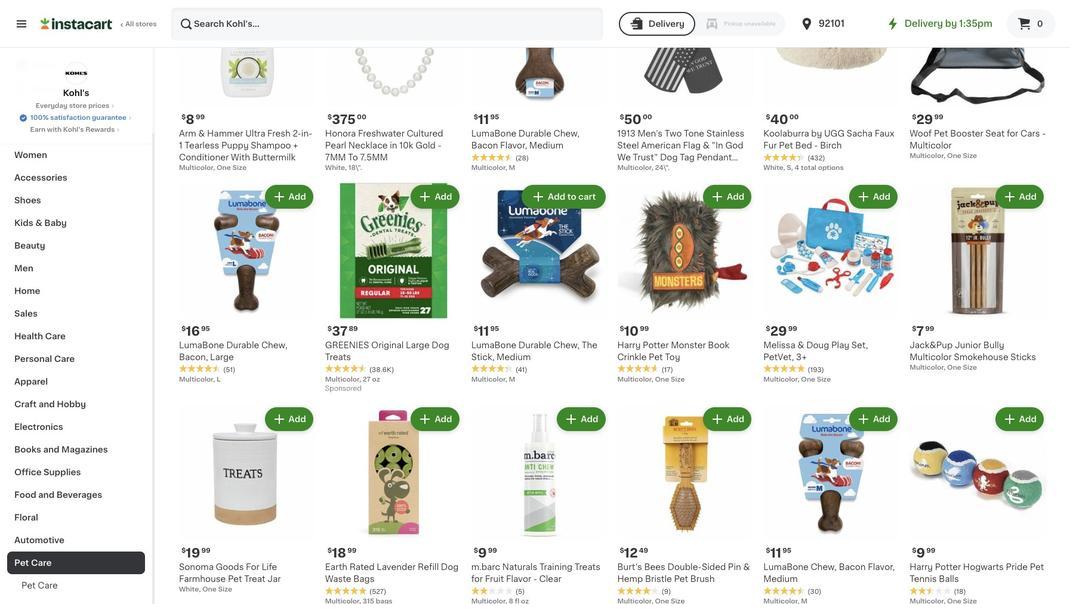 Task type: locate. For each thing, give the bounding box(es) containing it.
toy
[[665, 353, 680, 361]]

99 for arm & hammer ultra fresh 2-in- 1 tearless puppy shampoo + conditioner with buttermilk
[[196, 114, 205, 120]]

00 right 40
[[790, 114, 799, 120]]

one inside jack&pup junior bully multicolor smokehouse sticks multicolor, one size
[[948, 364, 962, 371]]

2 vertical spatial dog
[[441, 564, 459, 572]]

for down m.barc
[[471, 576, 483, 584]]

training
[[540, 564, 573, 572]]

medium for flavor,
[[529, 141, 564, 150]]

m down lumabone durable chew, the stick, medium
[[509, 376, 515, 383]]

1 horizontal spatial $ 9 99
[[912, 548, 936, 560]]

product group
[[179, 182, 316, 385], [325, 182, 462, 396], [471, 182, 608, 385], [618, 182, 754, 385], [764, 182, 900, 385], [910, 182, 1047, 373], [179, 405, 316, 595], [325, 405, 462, 605], [471, 405, 608, 605], [618, 405, 754, 605], [764, 405, 900, 605], [910, 405, 1047, 605]]

chew, inside lumabone durable chew, bacon, large
[[261, 341, 288, 350]]

product group containing 10
[[618, 182, 754, 385]]

size down with
[[232, 165, 247, 171]]

lumabone for stick,
[[471, 341, 517, 350]]

1 vertical spatial necklace
[[618, 165, 657, 174]]

for inside woof pet booster seat for cars - multicolor multicolor, one size
[[1007, 129, 1019, 138]]

2 multicolor, m from the top
[[471, 376, 515, 383]]

multicolor, inside woof pet booster seat for cars - multicolor multicolor, one size
[[910, 153, 946, 159]]

craft
[[14, 401, 37, 409]]

0 horizontal spatial 00
[[357, 114, 366, 120]]

None search field
[[171, 7, 603, 41]]

multicolor, down conditioner
[[179, 165, 215, 171]]

$ inside $ 8 99
[[181, 114, 186, 120]]

home
[[14, 287, 40, 296]]

$ for harry potter hogwarts pride pet tennis balls
[[912, 548, 917, 555]]

1 pet care link from the top
[[7, 552, 145, 575]]

play
[[832, 341, 850, 350]]

by left 1:35pm
[[946, 19, 957, 28]]

0 horizontal spatial potter
[[643, 341, 669, 350]]

men link
[[7, 257, 145, 280]]

by inside koolaburra by ugg sacha faux fur pet bed - birch
[[812, 129, 822, 138]]

add for harry potter monster book crinkle pet toy
[[727, 193, 745, 201]]

1 multicolor, one size from the left
[[618, 376, 685, 383]]

pet care
[[14, 559, 52, 568], [21, 582, 58, 590]]

and right the craft
[[39, 401, 55, 409]]

0 horizontal spatial $ 29 99
[[766, 325, 798, 338]]

potter for 9
[[935, 564, 961, 572]]

medium inside lumabone durable chew, bacon flavor, medium
[[529, 141, 564, 150]]

$ inside $ 37 89
[[328, 326, 332, 332]]

2 9 from the left
[[917, 548, 925, 560]]

0 horizontal spatial multicolor, one size
[[618, 376, 685, 383]]

2 00 from the left
[[643, 114, 652, 120]]

1 horizontal spatial harry
[[910, 564, 933, 572]]

m down lumabone durable chew, bacon flavor, medium
[[509, 165, 515, 171]]

by up bed
[[812, 129, 822, 138]]

treats
[[325, 353, 351, 361], [575, 564, 601, 572]]

2 m from the top
[[509, 376, 515, 383]]

- right bed
[[815, 141, 818, 150]]

multicolor, inside arm & hammer ultra fresh 2-in- 1 tearless puppy shampoo + conditioner with buttermilk multicolor, one size
[[179, 165, 215, 171]]

1 horizontal spatial delivery
[[905, 19, 943, 28]]

large up '(51)'
[[210, 353, 234, 361]]

m.barc naturals training treats for fruit flavor - clear
[[471, 564, 601, 584]]

$ for sonoma goods for life farmhouse pet treat jar
[[181, 548, 186, 555]]

99 right 7
[[925, 326, 935, 332]]

necklace down 'trust"'
[[618, 165, 657, 174]]

1 vertical spatial treats
[[575, 564, 601, 572]]

lists
[[33, 109, 54, 117]]

1 vertical spatial 29
[[771, 325, 787, 338]]

99 inside $ 19 99
[[201, 548, 211, 555]]

add for earth rated lavender refill dog waste bags
[[435, 415, 452, 424]]

0 horizontal spatial bacon
[[471, 141, 498, 150]]

harry for 10
[[618, 341, 641, 350]]

1 vertical spatial multicolor, m
[[471, 376, 515, 383]]

potter up balls
[[935, 564, 961, 572]]

$ 29 99 up melissa
[[766, 325, 798, 338]]

1 horizontal spatial potter
[[935, 564, 961, 572]]

$ for arm & hammer ultra fresh 2-in- 1 tearless puppy shampoo + conditioner with buttermilk
[[181, 114, 186, 120]]

99 right 19
[[201, 548, 211, 555]]

29 up melissa
[[771, 325, 787, 338]]

2 vertical spatial 11
[[771, 548, 782, 560]]

0 vertical spatial $ 29 99
[[912, 113, 944, 126]]

99 for woof pet booster seat for cars - multicolor
[[935, 114, 944, 120]]

woof
[[910, 129, 932, 138]]

home link
[[7, 280, 145, 303]]

9 up m.barc
[[478, 548, 487, 560]]

fresh
[[267, 129, 291, 138]]

add inside button
[[548, 193, 566, 201]]

99 up tennis
[[927, 548, 936, 555]]

product group containing 16
[[179, 182, 316, 385]]

pet care link down automotive link
[[7, 575, 145, 598]]

pet inside harry potter monster book crinkle pet toy
[[649, 353, 663, 361]]

& up tearless
[[198, 129, 205, 138]]

waste
[[325, 576, 351, 584]]

necklace inside 1913 men's two tone stainless steel american flag & "in god we trust" dog tag pendant necklace
[[618, 165, 657, 174]]

$ inside $ 16 95
[[181, 326, 186, 332]]

white, down farmhouse on the bottom of the page
[[179, 587, 201, 594]]

$ inside $ 10 99
[[620, 326, 624, 332]]

shoes link
[[7, 189, 145, 212]]

95 inside $ 16 95
[[201, 326, 210, 332]]

one down junior
[[948, 364, 962, 371]]

harry up crinkle
[[618, 341, 641, 350]]

multicolor, down lumabone durable chew, bacon flavor, medium
[[471, 165, 507, 171]]

99 right the 18
[[348, 548, 357, 555]]

lumabone up stick, on the left of the page
[[471, 341, 517, 350]]

1 vertical spatial bacon
[[839, 564, 866, 572]]

potter up toy
[[643, 341, 669, 350]]

dog inside 'earth rated lavender refill dog waste bags'
[[441, 564, 459, 572]]

& for melissa & doug play set, petvet, 3+
[[798, 341, 805, 350]]

burt's
[[618, 564, 642, 572]]

00 inside $ 375 00
[[357, 114, 366, 120]]

11 up lumabone durable chew, bacon flavor, medium
[[478, 113, 489, 126]]

0 horizontal spatial delivery
[[649, 20, 685, 28]]

1
[[179, 141, 183, 150]]

size down goods
[[218, 587, 232, 594]]

24\".
[[655, 165, 670, 171]]

durable inside lumabone durable chew, the stick, medium
[[519, 341, 552, 350]]

delivery inside 'delivery by 1:35pm' link
[[905, 19, 943, 28]]

lumabone for medium
[[764, 564, 809, 572]]

flavor, inside lumabone durable chew, bacon flavor, medium
[[500, 141, 527, 150]]

multicolor
[[910, 141, 952, 150], [910, 353, 952, 362]]

1 vertical spatial and
[[43, 446, 59, 454]]

$ 9 99 up tennis
[[912, 548, 936, 560]]

by inside 'delivery by 1:35pm' link
[[946, 19, 957, 28]]

delivery inside delivery button
[[649, 20, 685, 28]]

99 right 8
[[196, 114, 205, 120]]

3 00 from the left
[[790, 114, 799, 120]]

99 for harry potter monster book crinkle pet toy
[[640, 326, 649, 332]]

stores
[[135, 21, 157, 27]]

dog right refill
[[441, 564, 459, 572]]

add to cart
[[548, 193, 596, 201]]

pet care link down automotive
[[7, 552, 145, 575]]

multicolor down "woof"
[[910, 141, 952, 150]]

treats inside greenies original large dog treats
[[325, 353, 351, 361]]

& right kids
[[35, 219, 42, 227]]

$ for 1913 men's two tone stainless steel american flag & "in god we trust" dog tag pendant necklace
[[620, 114, 624, 120]]

95
[[490, 114, 499, 120], [201, 326, 210, 332], [490, 326, 499, 332], [783, 548, 792, 555]]

- right the gold
[[438, 141, 442, 150]]

necklace up 7.5mm
[[349, 141, 388, 150]]

lists link
[[7, 101, 145, 125]]

2 multicolor, one size from the left
[[764, 376, 831, 383]]

harry inside harry potter monster book crinkle pet toy
[[618, 341, 641, 350]]

medium for stick,
[[497, 353, 531, 362]]

add button for lumabone durable chew, bacon, large
[[266, 186, 312, 208]]

durable up '(51)'
[[226, 341, 259, 350]]

29
[[917, 113, 933, 126], [771, 325, 787, 338]]

$ 11 95 up stick, on the left of the page
[[474, 325, 499, 338]]

$ inside the $ 18 99
[[328, 548, 332, 555]]

1 vertical spatial medium
[[497, 353, 531, 362]]

koolaburra by ugg sacha faux fur pet bed - birch
[[764, 129, 895, 150]]

1 horizontal spatial 9
[[917, 548, 925, 560]]

life
[[262, 564, 277, 572]]

potter for 10
[[643, 341, 669, 350]]

0 horizontal spatial 29
[[771, 325, 787, 338]]

0 horizontal spatial by
[[812, 129, 822, 138]]

& inside melissa & doug play set, petvet, 3+
[[798, 341, 805, 350]]

for right seat
[[1007, 129, 1019, 138]]

0 vertical spatial multicolor
[[910, 141, 952, 150]]

99 up melissa
[[788, 326, 798, 332]]

0 vertical spatial and
[[39, 401, 55, 409]]

1 00 from the left
[[357, 114, 366, 120]]

$ 9 99 up m.barc
[[474, 548, 497, 560]]

$ inside $ 375 00
[[328, 114, 332, 120]]

0 vertical spatial dog
[[660, 153, 678, 162]]

size inside arm & hammer ultra fresh 2-in- 1 tearless puppy shampoo + conditioner with buttermilk multicolor, one size
[[232, 165, 247, 171]]

$ 29 99
[[912, 113, 944, 126], [766, 325, 798, 338]]

one down farmhouse on the bottom of the page
[[202, 587, 217, 594]]

0 horizontal spatial necklace
[[349, 141, 388, 150]]

size down booster on the top of page
[[963, 153, 977, 159]]

add for m.barc naturals training treats for fruit flavor - clear
[[581, 415, 599, 424]]

books and magazines
[[14, 446, 108, 454]]

one down booster on the top of page
[[948, 153, 962, 159]]

pet care for first pet care link from the top of the page
[[14, 559, 52, 568]]

& left "in
[[703, 141, 710, 150]]

$ 11 95 up lumabone durable chew, bacon flavor, medium
[[474, 113, 499, 126]]

for inside m.barc naturals training treats for fruit flavor - clear
[[471, 576, 483, 584]]

pendant
[[697, 153, 732, 162]]

1 m from the top
[[509, 165, 515, 171]]

0 horizontal spatial $ 9 99
[[474, 548, 497, 560]]

treats down "greenies" on the bottom left of page
[[325, 353, 351, 361]]

1 horizontal spatial white,
[[325, 165, 347, 171]]

0 vertical spatial bacon
[[471, 141, 498, 150]]

0 vertical spatial treats
[[325, 353, 351, 361]]

$ 29 99 for melissa & doug play set, petvet, 3+
[[766, 325, 798, 338]]

one down conditioner
[[217, 165, 231, 171]]

white, left s,
[[764, 165, 785, 171]]

1 vertical spatial pet care
[[21, 582, 58, 590]]

add for melissa & doug play set, petvet, 3+
[[873, 193, 891, 201]]

(5)
[[516, 589, 525, 596]]

god
[[726, 141, 744, 150]]

0 horizontal spatial white,
[[179, 587, 201, 594]]

29 inside product group
[[771, 325, 787, 338]]

1 multicolor, m from the top
[[471, 165, 515, 171]]

95 up lumabone chew, bacon flavor, medium
[[783, 548, 792, 555]]

multicolor, down 'trust"'
[[618, 165, 654, 171]]

95 up lumabone durable chew, bacon flavor, medium
[[490, 114, 499, 120]]

koolaburra
[[764, 129, 809, 138]]

0 vertical spatial $ 11 95
[[474, 113, 499, 126]]

multicolor, one size for 10
[[618, 376, 685, 383]]

2 $ 9 99 from the left
[[912, 548, 936, 560]]

set,
[[852, 341, 868, 350]]

to
[[568, 193, 577, 201]]

instacart logo image
[[41, 17, 112, 31]]

0 vertical spatial harry
[[618, 341, 641, 350]]

pet care for first pet care link from the bottom
[[21, 582, 58, 590]]

and for books
[[43, 446, 59, 454]]

11 for lumabone chew, bacon flavor, medium
[[771, 548, 782, 560]]

1 horizontal spatial bacon
[[839, 564, 866, 572]]

product group containing 18
[[325, 405, 462, 605]]

3+
[[796, 353, 807, 361]]

0 horizontal spatial 9
[[478, 548, 487, 560]]

1 horizontal spatial by
[[946, 19, 957, 28]]

personal care
[[14, 355, 75, 364]]

treat
[[244, 576, 266, 584]]

multicolor, one size for 29
[[764, 376, 831, 383]]

0 horizontal spatial treats
[[325, 353, 351, 361]]

guarantee
[[92, 115, 127, 121]]

and right the food
[[38, 491, 54, 500]]

multicolor, 24\".
[[618, 165, 670, 171]]

add for lumabone durable chew, bacon, large
[[289, 193, 306, 201]]

men's
[[638, 129, 663, 138]]

one inside woof pet booster seat for cars - multicolor multicolor, one size
[[948, 153, 962, 159]]

durable up (28)
[[519, 129, 552, 138]]

2 multicolor from the top
[[910, 353, 952, 362]]

375
[[332, 113, 356, 126]]

lumabone inside lumabone durable chew, bacon flavor, medium
[[471, 129, 517, 138]]

bacon inside lumabone chew, bacon flavor, medium
[[839, 564, 866, 572]]

lumabone up (30)
[[764, 564, 809, 572]]

potter
[[643, 341, 669, 350], [935, 564, 961, 572]]

2 vertical spatial medium
[[764, 576, 798, 584]]

and for food
[[38, 491, 54, 500]]

$ for koolaburra by ugg sacha faux fur pet bed - birch
[[766, 114, 771, 120]]

1 horizontal spatial multicolor, one size
[[764, 376, 831, 383]]

$ inside $ 40 00
[[766, 114, 771, 120]]

greenies original large dog treats
[[325, 341, 450, 361]]

95 right 16
[[201, 326, 210, 332]]

add for jack&pup junior bully multicolor smokehouse sticks
[[1020, 193, 1037, 201]]

sonoma
[[179, 564, 214, 572]]

multicolor, down "woof"
[[910, 153, 946, 159]]

and up office supplies
[[43, 446, 59, 454]]

hobby
[[57, 401, 86, 409]]

99 inside $ 7 99
[[925, 326, 935, 332]]

add button for earth rated lavender refill dog waste bags
[[412, 409, 458, 430]]

faux
[[875, 129, 895, 138]]

1 vertical spatial by
[[812, 129, 822, 138]]

0 vertical spatial by
[[946, 19, 957, 28]]

0 vertical spatial flavor,
[[500, 141, 527, 150]]

multicolor, one size down (17)
[[618, 376, 685, 383]]

$ for jack&pup junior bully multicolor smokehouse sticks
[[912, 326, 917, 332]]

0 vertical spatial necklace
[[349, 141, 388, 150]]

chew, inside lumabone durable chew, the stick, medium
[[554, 341, 580, 350]]

two
[[665, 129, 682, 138]]

health
[[14, 333, 43, 341]]

0 vertical spatial for
[[1007, 129, 1019, 138]]

men
[[14, 264, 33, 273]]

12
[[624, 548, 638, 560]]

multicolor, down jack&pup
[[910, 364, 946, 371]]

prices
[[88, 103, 109, 109]]

0 horizontal spatial flavor,
[[500, 141, 527, 150]]

durable inside lumabone durable chew, bacon flavor, medium
[[519, 129, 552, 138]]

1 vertical spatial m
[[509, 376, 515, 383]]

$ inside $ 50 00
[[620, 114, 624, 120]]

add button for sonoma goods for life farmhouse pet treat jar
[[266, 409, 312, 430]]

$ for greenies original large dog treats
[[328, 326, 332, 332]]

white, s, 4 total options
[[764, 165, 844, 171]]

0 vertical spatial medium
[[529, 141, 564, 150]]

99 right 10
[[640, 326, 649, 332]]

bacon inside lumabone durable chew, bacon flavor, medium
[[471, 141, 498, 150]]

s,
[[787, 165, 793, 171]]

& right pin
[[744, 564, 750, 572]]

size down (193)
[[817, 376, 831, 383]]

99 inside the $ 18 99
[[348, 548, 357, 555]]

1 9 from the left
[[478, 548, 487, 560]]

1 vertical spatial harry
[[910, 564, 933, 572]]

1 vertical spatial flavor,
[[868, 564, 895, 572]]

lumabone inside lumabone durable chew, bacon, large
[[179, 341, 224, 350]]

$ 10 99
[[620, 325, 649, 338]]

$ 11 95 up lumabone chew, bacon flavor, medium
[[766, 548, 792, 560]]

product group containing 12
[[618, 405, 754, 605]]

1 horizontal spatial 00
[[643, 114, 652, 120]]

bacon,
[[179, 353, 208, 361]]

$ for lumabone chew, bacon flavor, medium
[[766, 548, 771, 555]]

99 up woof pet booster seat for cars - multicolor multicolor, one size at the right of page
[[935, 114, 944, 120]]

arm & hammer ultra fresh 2-in- 1 tearless puppy shampoo + conditioner with buttermilk multicolor, one size
[[179, 129, 313, 171]]

- left clear
[[534, 576, 537, 584]]

$ 9 99 for m.barc
[[474, 548, 497, 560]]

0 vertical spatial large
[[406, 341, 430, 350]]

& up 3+ on the right of the page
[[798, 341, 805, 350]]

0 vertical spatial 29
[[917, 113, 933, 126]]

2-
[[293, 129, 301, 138]]

99 inside $ 8 99
[[196, 114, 205, 120]]

$ inside $ 7 99
[[912, 326, 917, 332]]

99 up m.barc
[[488, 548, 497, 555]]

pet inside burt's bees double-sided pin & hemp bristle pet brush
[[674, 576, 688, 584]]

9 up tennis
[[917, 548, 925, 560]]

0 vertical spatial pet care
[[14, 559, 52, 568]]

white, down 7mm
[[325, 165, 347, 171]]

11 up stick, on the left of the page
[[478, 325, 489, 338]]

$ 29 99 up "woof"
[[912, 113, 944, 126]]

1 multicolor from the top
[[910, 141, 952, 150]]

7
[[917, 325, 924, 338]]

99 for melissa & doug play set, petvet, 3+
[[788, 326, 798, 332]]

8
[[186, 113, 195, 126]]

magazines
[[61, 446, 108, 454]]

95 up stick, on the left of the page
[[490, 326, 499, 332]]

dog right original
[[432, 341, 450, 350]]

harry for 9
[[910, 564, 933, 572]]

1 horizontal spatial large
[[406, 341, 430, 350]]

harry inside harry potter hogwarts pride pet tennis balls
[[910, 564, 933, 572]]

and for craft
[[39, 401, 55, 409]]

11 up lumabone chew, bacon flavor, medium
[[771, 548, 782, 560]]

lumabone for flavor,
[[471, 129, 517, 138]]

0 horizontal spatial for
[[471, 576, 483, 584]]

product group containing 37
[[325, 182, 462, 396]]

l
[[217, 376, 221, 383]]

for
[[246, 564, 260, 572]]

2 vertical spatial $ 11 95
[[766, 548, 792, 560]]

00 inside $ 40 00
[[790, 114, 799, 120]]

treats right training
[[575, 564, 601, 572]]

multicolor, m down lumabone durable chew, bacon flavor, medium
[[471, 165, 515, 171]]

1 $ 9 99 from the left
[[474, 548, 497, 560]]

1 vertical spatial large
[[210, 353, 234, 361]]

$ 12 49
[[620, 548, 648, 560]]

00 right "375"
[[357, 114, 366, 120]]

oz
[[372, 376, 380, 383]]

multicolor, m down stick, on the left of the page
[[471, 376, 515, 383]]

bacon
[[471, 141, 498, 150], [839, 564, 866, 572]]

multicolor down jack&pup
[[910, 353, 952, 362]]

potter inside harry potter hogwarts pride pet tennis balls
[[935, 564, 961, 572]]

product group containing 7
[[910, 182, 1047, 373]]

durable inside lumabone durable chew, bacon, large
[[226, 341, 259, 350]]

1 horizontal spatial 29
[[917, 113, 933, 126]]

honora
[[325, 129, 356, 138]]

0 vertical spatial multicolor, m
[[471, 165, 515, 171]]

$ for lumabone durable chew, the stick, medium
[[474, 326, 478, 332]]

dog inside greenies original large dog treats
[[432, 341, 450, 350]]

0 vertical spatial potter
[[643, 341, 669, 350]]

$ inside $ 19 99
[[181, 548, 186, 555]]

multicolor, down petvet,
[[764, 376, 800, 383]]

large inside greenies original large dog treats
[[406, 341, 430, 350]]

1 vertical spatial potter
[[935, 564, 961, 572]]

1 horizontal spatial for
[[1007, 129, 1019, 138]]

1 horizontal spatial necklace
[[618, 165, 657, 174]]

29 up "woof"
[[917, 113, 933, 126]]

multicolor, up sponsored badge "image"
[[325, 376, 361, 383]]

2 vertical spatial and
[[38, 491, 54, 500]]

1 vertical spatial dog
[[432, 341, 450, 350]]

lumabone up bacon,
[[179, 341, 224, 350]]

00 right "50"
[[643, 114, 652, 120]]

chew, inside lumabone durable chew, bacon flavor, medium
[[554, 129, 580, 138]]

multicolor, m for stick,
[[471, 376, 515, 383]]

- right cars
[[1043, 129, 1046, 138]]

size down (17)
[[671, 376, 685, 383]]

multicolor, m
[[471, 165, 515, 171], [471, 376, 515, 383]]

$ inside $ 12 49
[[620, 548, 624, 555]]

monster
[[671, 341, 706, 350]]

sonoma goods for life farmhouse pet treat jar white, one size
[[179, 564, 281, 594]]

by for delivery
[[946, 19, 957, 28]]

accessories
[[14, 174, 67, 182]]

1 horizontal spatial $ 29 99
[[912, 113, 944, 126]]

1 vertical spatial $ 29 99
[[766, 325, 798, 338]]

large right original
[[406, 341, 430, 350]]

16
[[186, 325, 200, 338]]

2 horizontal spatial 00
[[790, 114, 799, 120]]

1 vertical spatial $ 11 95
[[474, 325, 499, 338]]

00 inside $ 50 00
[[643, 114, 652, 120]]

1 vertical spatial 11
[[478, 325, 489, 338]]

1 vertical spatial multicolor
[[910, 353, 952, 362]]

delivery for delivery
[[649, 20, 685, 28]]

99 inside $ 10 99
[[640, 326, 649, 332]]

11 for lumabone durable chew, bacon flavor, medium
[[478, 113, 489, 126]]

(38.6k)
[[369, 367, 394, 373]]

multicolor, one size down (193)
[[764, 376, 831, 383]]

medium inside lumabone durable chew, the stick, medium
[[497, 353, 531, 362]]

add button for lumabone chew, bacon flavor, medium
[[851, 409, 897, 430]]

0 horizontal spatial harry
[[618, 341, 641, 350]]

potter inside harry potter monster book crinkle pet toy
[[643, 341, 669, 350]]

1 horizontal spatial treats
[[575, 564, 601, 572]]

lumabone inside lumabone chew, bacon flavor, medium
[[764, 564, 809, 572]]

multicolor, left l
[[179, 376, 215, 383]]

durable up (41)
[[519, 341, 552, 350]]

$ for woof pet booster seat for cars - multicolor
[[912, 114, 917, 120]]

00 for 50
[[643, 114, 652, 120]]

lumabone inside lumabone durable chew, the stick, medium
[[471, 341, 517, 350]]

$ for earth rated lavender refill dog waste bags
[[328, 548, 332, 555]]

0 vertical spatial 11
[[478, 113, 489, 126]]

dog up 24\".
[[660, 153, 678, 162]]

0 horizontal spatial large
[[210, 353, 234, 361]]

harry up tennis
[[910, 564, 933, 572]]

27
[[363, 376, 371, 383]]

size down 'smokehouse'
[[963, 364, 977, 371]]

& inside arm & hammer ultra fresh 2-in- 1 tearless puppy shampoo + conditioner with buttermilk multicolor, one size
[[198, 129, 205, 138]]

sponsored badge image
[[325, 386, 361, 393]]

1 vertical spatial for
[[471, 576, 483, 584]]

1 horizontal spatial flavor,
[[868, 564, 895, 572]]

jar
[[268, 576, 281, 584]]

(9)
[[662, 589, 671, 596]]

pearl
[[325, 141, 346, 150]]

0 vertical spatial m
[[509, 165, 515, 171]]

(30)
[[808, 589, 822, 596]]



Task type: describe. For each thing, give the bounding box(es) containing it.
by for koolaburra
[[812, 129, 822, 138]]

care for health care link
[[45, 333, 66, 341]]

fur
[[764, 141, 777, 150]]

$ 9 99 for harry
[[912, 548, 936, 560]]

$ for honora freshwater cultured pearl necklace in 10k gold - 7mm to 7.5mm
[[328, 114, 332, 120]]

99 for harry potter hogwarts pride pet tennis balls
[[927, 548, 936, 555]]

m for stick,
[[509, 376, 515, 383]]

buy
[[33, 85, 50, 93]]

large inside lumabone durable chew, bacon, large
[[210, 353, 234, 361]]

all stores
[[125, 21, 157, 27]]

add button for harry potter monster book crinkle pet toy
[[705, 186, 751, 208]]

bags
[[354, 576, 375, 584]]

craft and hobby link
[[7, 393, 145, 416]]

for for cars
[[1007, 129, 1019, 138]]

99 for sonoma goods for life farmhouse pet treat jar
[[201, 548, 211, 555]]

size inside the sonoma goods for life farmhouse pet treat jar white, one size
[[218, 587, 232, 594]]

flag
[[683, 141, 701, 150]]

multicolor inside jack&pup junior bully multicolor smokehouse sticks multicolor, one size
[[910, 353, 952, 362]]

(18)
[[954, 589, 966, 596]]

m for flavor,
[[509, 165, 515, 171]]

multicolor, m for flavor,
[[471, 165, 515, 171]]

29 for woof pet booster seat for cars - multicolor
[[917, 113, 933, 126]]

tag
[[680, 153, 695, 162]]

lumabone for large
[[179, 341, 224, 350]]

product group containing 29
[[764, 182, 900, 385]]

11 for lumabone durable chew, the stick, medium
[[478, 325, 489, 338]]

add button for m.barc naturals training treats for fruit flavor - clear
[[558, 409, 604, 430]]

beauty
[[14, 242, 45, 250]]

95 for large
[[201, 326, 210, 332]]

(193)
[[808, 367, 824, 373]]

white, inside the sonoma goods for life farmhouse pet treat jar white, one size
[[179, 587, 201, 594]]

7.5mm
[[360, 153, 388, 162]]

$ 29 99 for woof pet booster seat for cars - multicolor
[[912, 113, 944, 126]]

$ for lumabone durable chew, bacon flavor, medium
[[474, 114, 478, 120]]

add button for harry potter hogwarts pride pet tennis balls
[[997, 409, 1043, 430]]

booster
[[951, 129, 984, 138]]

flavor
[[506, 576, 531, 584]]

10k
[[400, 141, 413, 150]]

18
[[332, 548, 346, 560]]

add button for melissa & doug play set, petvet, 3+
[[851, 186, 897, 208]]

one down (193)
[[801, 376, 816, 383]]

one down (17)
[[655, 376, 669, 383]]

add for harry potter hogwarts pride pet tennis balls
[[1020, 415, 1037, 424]]

& inside 1913 men's two tone stainless steel american flag & "in god we trust" dog tag pendant necklace
[[703, 141, 710, 150]]

00 for 40
[[790, 114, 799, 120]]

service type group
[[619, 12, 785, 36]]

$ 11 95 for lumabone durable chew, the stick, medium
[[474, 325, 499, 338]]

lumabone durable chew, bacon flavor, medium
[[471, 129, 580, 150]]

for for fruit
[[471, 576, 483, 584]]

$ for m.barc naturals training treats for fruit flavor - clear
[[474, 548, 478, 555]]

2 pet care link from the top
[[7, 575, 145, 598]]

chew, for lumabone durable chew, bacon flavor, medium
[[554, 129, 580, 138]]

care for first pet care link from the top of the page
[[31, 559, 52, 568]]

chew, inside lumabone chew, bacon flavor, medium
[[811, 564, 837, 572]]

buy it again link
[[7, 77, 145, 101]]

Search field
[[172, 8, 602, 39]]

sticks
[[1011, 353, 1036, 362]]

add for sonoma goods for life farmhouse pet treat jar
[[289, 415, 306, 424]]

office
[[14, 469, 42, 477]]

food and beverages link
[[7, 484, 145, 507]]

white, inside honora freshwater cultured pearl necklace in 10k gold - 7mm to 7.5mm white, 18\".
[[325, 165, 347, 171]]

$ 18 99
[[328, 548, 357, 560]]

pet inside koolaburra by ugg sacha faux fur pet bed - birch
[[779, 141, 793, 150]]

99 for jack&pup junior bully multicolor smokehouse sticks
[[925, 326, 935, 332]]

(17)
[[662, 367, 673, 373]]

$ for lumabone durable chew, bacon, large
[[181, 326, 186, 332]]

trust"
[[633, 153, 658, 162]]

multicolor, inside jack&pup junior bully multicolor smokehouse sticks multicolor, one size
[[910, 364, 946, 371]]

puppy
[[221, 141, 249, 150]]

electronics
[[14, 423, 63, 432]]

tennis
[[910, 576, 937, 584]]

multicolor inside woof pet booster seat for cars - multicolor multicolor, one size
[[910, 141, 952, 150]]

pin
[[728, 564, 741, 572]]

shampoo
[[251, 141, 291, 150]]

$ 11 95 for lumabone durable chew, bacon flavor, medium
[[474, 113, 499, 126]]

add to cart button
[[523, 186, 604, 208]]

cultured
[[407, 129, 443, 138]]

kids & baby link
[[7, 212, 145, 235]]

baby
[[44, 219, 67, 227]]

95 for stick,
[[490, 326, 499, 332]]

chew, for lumabone durable chew, the stick, medium
[[554, 341, 580, 350]]

99 for earth rated lavender refill dog waste bags
[[348, 548, 357, 555]]

american
[[641, 141, 681, 150]]

options
[[818, 165, 844, 171]]

hogwarts
[[963, 564, 1004, 572]]

balls
[[939, 576, 959, 584]]

jack&pup junior bully multicolor smokehouse sticks multicolor, one size
[[910, 341, 1036, 371]]

multicolor, l
[[179, 376, 221, 383]]

buttermilk
[[252, 153, 296, 162]]

- inside m.barc naturals training treats for fruit flavor - clear
[[534, 576, 537, 584]]

cart
[[579, 193, 596, 201]]

delivery for delivery by 1:35pm
[[905, 19, 943, 28]]

sales link
[[7, 303, 145, 325]]

durable for stick,
[[519, 341, 552, 350]]

honora freshwater cultured pearl necklace in 10k gold - 7mm to 7.5mm white, 18\".
[[325, 129, 443, 171]]

00 for 375
[[357, 114, 366, 120]]

add for burt's bees double-sided pin & hemp bristle pet brush
[[727, 415, 745, 424]]

0
[[1037, 20, 1043, 28]]

naturals
[[503, 564, 538, 572]]

office supplies
[[14, 469, 81, 477]]

95 for flavor,
[[490, 114, 499, 120]]

- inside koolaburra by ugg sacha faux fur pet bed - birch
[[815, 141, 818, 150]]

kohl's logo image
[[65, 62, 87, 85]]

kids
[[14, 219, 33, 227]]

& for kids & baby
[[35, 219, 42, 227]]

hammer
[[207, 129, 243, 138]]

ultra
[[245, 129, 265, 138]]

medium inside lumabone chew, bacon flavor, medium
[[764, 576, 798, 584]]

9 for m.barc
[[478, 548, 487, 560]]

99 for m.barc naturals training treats for fruit flavor - clear
[[488, 548, 497, 555]]

add button for burt's bees double-sided pin & hemp bristle pet brush
[[705, 409, 751, 430]]

sales
[[14, 310, 38, 318]]

1:35pm
[[960, 19, 993, 28]]

$ for melissa & doug play set, petvet, 3+
[[766, 326, 771, 332]]

earth
[[325, 564, 348, 572]]

in-
[[301, 129, 313, 138]]

add button for jack&pup junior bully multicolor smokehouse sticks
[[997, 186, 1043, 208]]

durable for large
[[226, 341, 259, 350]]

- inside honora freshwater cultured pearl necklace in 10k gold - 7mm to 7.5mm white, 18\".
[[438, 141, 442, 150]]

pet inside harry potter hogwarts pride pet tennis balls
[[1030, 564, 1044, 572]]

9 for harry
[[917, 548, 925, 560]]

0 button
[[1007, 10, 1056, 38]]

electronics link
[[7, 416, 145, 439]]

one inside the sonoma goods for life farmhouse pet treat jar white, one size
[[202, 587, 217, 594]]

chew, for lumabone durable chew, bacon, large
[[261, 341, 288, 350]]

everyday
[[36, 103, 68, 109]]

dog inside 1913 men's two tone stainless steel american flag & "in god we trust" dog tag pendant necklace
[[660, 153, 678, 162]]

& inside burt's bees double-sided pin & hemp bristle pet brush
[[744, 564, 750, 572]]

women link
[[7, 144, 145, 167]]

2 horizontal spatial white,
[[764, 165, 785, 171]]

supplies
[[44, 469, 81, 477]]

cars
[[1021, 129, 1040, 138]]

size inside woof pet booster seat for cars - multicolor multicolor, one size
[[963, 153, 977, 159]]

apparel link
[[7, 371, 145, 393]]

care for personal care link at bottom
[[54, 355, 75, 364]]

food and beverages
[[14, 491, 102, 500]]

size inside jack&pup junior bully multicolor smokehouse sticks multicolor, one size
[[963, 364, 977, 371]]

with
[[47, 127, 62, 133]]

delivery by 1:35pm
[[905, 19, 993, 28]]

care for first pet care link from the bottom
[[38, 582, 58, 590]]

treats inside m.barc naturals training treats for fruit flavor - clear
[[575, 564, 601, 572]]

health care link
[[7, 325, 145, 348]]

farmhouse
[[179, 576, 226, 584]]

& for arm & hammer ultra fresh 2-in- 1 tearless puppy shampoo + conditioner with buttermilk multicolor, one size
[[198, 129, 205, 138]]

crinkle
[[618, 353, 647, 361]]

durable for flavor,
[[519, 129, 552, 138]]

sided
[[702, 564, 726, 572]]

95 for medium
[[783, 548, 792, 555]]

$ for burt's bees double-sided pin & hemp bristle pet brush
[[620, 548, 624, 555]]

(527)
[[369, 589, 387, 596]]

pet inside woof pet booster seat for cars - multicolor multicolor, one size
[[934, 129, 948, 138]]

- inside woof pet booster seat for cars - multicolor multicolor, one size
[[1043, 129, 1046, 138]]

double-
[[668, 564, 702, 572]]

product group containing 19
[[179, 405, 316, 595]]

100% satisfaction guarantee button
[[19, 111, 134, 123]]

add for lumabone chew, bacon flavor, medium
[[873, 415, 891, 424]]

stick,
[[471, 353, 495, 362]]

29 for melissa & doug play set, petvet, 3+
[[771, 325, 787, 338]]

earn with kohl's rewards link
[[30, 125, 122, 135]]

it
[[52, 85, 58, 93]]

flavor, inside lumabone chew, bacon flavor, medium
[[868, 564, 895, 572]]

lumabone durable chew, the stick, medium
[[471, 341, 598, 362]]

multicolor, down crinkle
[[618, 376, 654, 383]]

arm
[[179, 129, 196, 138]]

pet inside the sonoma goods for life farmhouse pet treat jar white, one size
[[228, 576, 242, 584]]

one inside arm & hammer ultra fresh 2-in- 1 tearless puppy shampoo + conditioner with buttermilk multicolor, one size
[[217, 165, 231, 171]]

all stores link
[[41, 7, 158, 41]]

$ 8 99
[[181, 113, 205, 126]]

beauty link
[[7, 235, 145, 257]]

kohl's
[[63, 127, 84, 133]]

$ for harry potter monster book crinkle pet toy
[[620, 326, 624, 332]]

necklace inside honora freshwater cultured pearl necklace in 10k gold - 7mm to 7.5mm white, 18\".
[[349, 141, 388, 150]]

melissa & doug play set, petvet, 3+
[[764, 341, 868, 361]]

multicolor, down stick, on the left of the page
[[471, 376, 507, 383]]

multicolor, 27 oz
[[325, 376, 380, 383]]

greenies
[[325, 341, 369, 350]]

1913 men's two tone stainless steel american flag & "in god we trust" dog tag pendant necklace
[[618, 129, 745, 174]]

kohl's link
[[63, 62, 89, 99]]

sacha
[[847, 129, 873, 138]]



Task type: vqa. For each thing, say whether or not it's contained in the screenshot.


